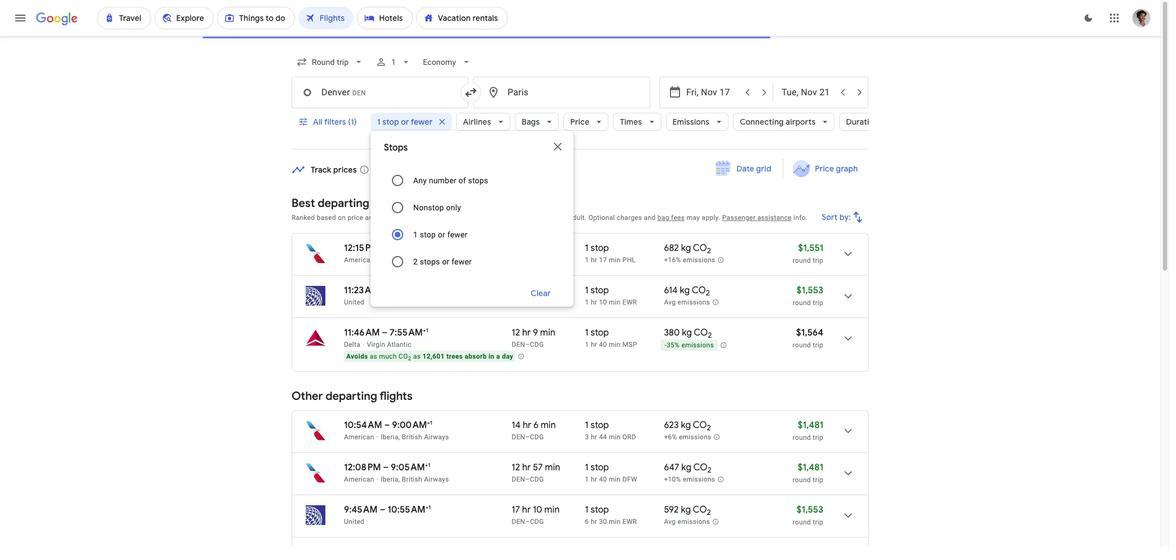 Task type: vqa. For each thing, say whether or not it's contained in the screenshot.
7%
no



Task type: locate. For each thing, give the bounding box(es) containing it.
$1,481 left flight details. leaves denver international airport at 10:54 am on friday, november 17 and arrives at paris charles de gaulle airport at 9:00 am on saturday, november 18. "icon"
[[798, 420, 824, 431]]

+ inside 10:54 am – 9:00 am + 1
[[427, 419, 430, 427]]

3 trip from the top
[[813, 341, 824, 349]]

cdg for 57
[[530, 476, 544, 484]]

round down $1,564 on the right of the page
[[793, 341, 812, 349]]

loading results progress bar
[[0, 36, 1170, 38]]

1 vertical spatial $1,553 round trip
[[793, 505, 824, 527]]

1 stop or fewer inside popup button
[[377, 117, 433, 127]]

2 inside stops option group
[[414, 257, 418, 266]]

2 inside 623 kg co 2
[[707, 423, 711, 433]]

min left the dfw
[[609, 476, 621, 484]]

6 round from the top
[[793, 519, 812, 527]]

$1,553 round trip up "$1,564" text field
[[793, 285, 824, 307]]

11:23 am
[[344, 285, 379, 296]]

Arrival time: 8:20 AM on  Saturday, November 18. text field
[[389, 243, 428, 254]]

flight details. leaves denver international airport at 12:15 pm on friday, november 17 and arrives at paris charles de gaulle airport at 8:20 am on saturday, november 18. image
[[835, 240, 862, 268]]

kg for 647
[[682, 462, 692, 474]]

trip inside $1,564 round trip
[[813, 341, 824, 349]]

0 vertical spatial stops
[[468, 176, 489, 185]]

+ inside 9:45 am – 10:55 am + 1
[[426, 504, 429, 511]]

trip down the $1,551 text box
[[813, 257, 824, 265]]

stop inside 1 stop 1 hr 40 min msp
[[591, 327, 609, 339]]

hr
[[591, 256, 598, 264], [523, 285, 531, 296], [591, 299, 598, 306], [523, 327, 531, 339], [591, 341, 598, 349], [523, 420, 532, 431], [591, 433, 598, 441], [523, 462, 531, 474], [591, 476, 598, 484], [523, 505, 531, 516], [591, 518, 598, 526]]

find the best price region
[[292, 159, 870, 188]]

day
[[502, 353, 514, 361]]

2 inside 647 kg co 2
[[708, 466, 712, 475]]

40 inside 1 stop 1 hr 40 min dfw
[[599, 476, 607, 484]]

avg down the 614
[[664, 299, 676, 307]]

1 vertical spatial flights
[[380, 389, 413, 404]]

6 inside 1 stop 6 hr 30 min ewr
[[585, 518, 589, 526]]

– inside 12 hr 57 min den – cdg
[[526, 476, 530, 484]]

6
[[534, 420, 539, 431], [585, 518, 589, 526]]

iberia, british airways for 9:05 am
[[381, 476, 449, 484]]

airlines
[[463, 117, 492, 127]]

1 stop flight. element for 12 hr 9 min
[[585, 327, 609, 340]]

absorb
[[465, 353, 487, 361]]

den inside 12 hr 9 min den – cdg
[[512, 341, 526, 349]]

round left 'flight details. leaves denver international airport at 9:45 am on friday, november 17 and arrives at paris charles de gaulle airport at 10:55 am on saturday, november 18.' image
[[793, 519, 812, 527]]

fewer inside popup button
[[411, 117, 433, 127]]

1 vertical spatial 40
[[599, 476, 607, 484]]

kg up +6% emissions
[[681, 420, 691, 431]]

departing up 10:54 am text field
[[326, 389, 377, 404]]

2 $1,553 from the top
[[797, 505, 824, 516]]

kg inside the 682 kg co 2
[[682, 243, 692, 254]]

6 inside 14 hr 6 min den – cdg
[[534, 420, 539, 431]]

1 den from the top
[[512, 341, 526, 349]]

grid
[[757, 164, 772, 174]]

1 vertical spatial avg emissions
[[664, 518, 711, 526]]

Departure text field
[[687, 77, 739, 108]]

airways down arrival time: 9:05 am on  saturday, november 18. text box
[[424, 476, 449, 484]]

min right 30
[[609, 518, 621, 526]]

stop inside 1 stop 3 hr 44 min ord
[[591, 420, 609, 431]]

cdg down 57
[[530, 476, 544, 484]]

2 right 592
[[707, 508, 711, 518]]

10 inside 17 hr 10 min den – cdg
[[533, 505, 543, 516]]

2 inside 380 kg co 2
[[708, 331, 713, 340]]

on
[[338, 214, 346, 222]]

kg up +16% emissions
[[682, 243, 692, 254]]

1 vertical spatial departing
[[326, 389, 377, 404]]

1 vertical spatial 12
[[512, 327, 520, 339]]

2 american from the top
[[344, 433, 374, 441]]

40 left the dfw
[[599, 476, 607, 484]]

departing for best
[[318, 196, 370, 211]]

3 1 stop flight. element from the top
[[585, 327, 609, 340]]

1 vertical spatial iberia,
[[381, 476, 400, 484]]

cdg inside 17 hr 10 min den – cdg
[[530, 518, 544, 526]]

2 40 from the top
[[599, 476, 607, 484]]

0 vertical spatial $1,553 round trip
[[793, 285, 824, 307]]

5 1 stop flight. element from the top
[[585, 462, 609, 475]]

american
[[344, 256, 374, 264], [344, 433, 374, 441], [344, 476, 374, 484]]

1 vertical spatial or
[[438, 230, 446, 239]]

0 horizontal spatial price
[[571, 117, 590, 127]]

1 1 stop flight. element from the top
[[585, 243, 609, 256]]

4 round from the top
[[793, 434, 812, 442]]

Return text field
[[782, 77, 834, 108]]

40 for 12 hr 57 min
[[599, 476, 607, 484]]

1 trip from the top
[[813, 257, 824, 265]]

iberia, british airways down arrival time: 9:05 am on  saturday, november 18. text box
[[381, 476, 449, 484]]

1 1553 us dollars text field from the top
[[797, 285, 824, 296]]

0 vertical spatial 1481 us dollars text field
[[798, 420, 824, 431]]

2 vertical spatial airways
[[424, 476, 449, 484]]

stop inside the 1 stop 1 hr 17 min phl
[[591, 243, 609, 254]]

9:00 am
[[392, 420, 427, 431]]

british
[[381, 256, 401, 264], [402, 433, 423, 441], [402, 476, 423, 484]]

min up 1 stop 1 hr 40 min msp
[[609, 299, 621, 306]]

2 vertical spatial british
[[402, 476, 423, 484]]

airways down arrival time: 9:00 am on  saturday, november 18. text box
[[424, 433, 449, 441]]

2 inside 592 kg co 2
[[707, 508, 711, 518]]

avg emissions
[[664, 299, 711, 307], [664, 518, 711, 526]]

total duration 12 hr 2 min. element
[[512, 285, 585, 298]]

1 iberia, from the top
[[381, 433, 400, 441]]

min left msp on the right bottom
[[609, 341, 621, 349]]

1 stop or fewer button
[[371, 108, 452, 135]]

co up -35% emissions
[[694, 327, 708, 339]]

avg emissions for 614
[[664, 299, 711, 307]]

Departure time: 11:23 AM. text field
[[344, 285, 379, 296]]

4 trip from the top
[[813, 434, 824, 442]]

trip left 'flight details. leaves denver international airport at 9:45 am on friday, november 17 and arrives at paris charles de gaulle airport at 10:55 am on saturday, november 18.' image
[[813, 519, 824, 527]]

iberia, for 9:00 am
[[381, 433, 400, 441]]

ewr for 592
[[623, 518, 637, 526]]

1 horizontal spatial 10
[[599, 299, 607, 306]]

round inside $1,564 round trip
[[793, 341, 812, 349]]

kg for 623
[[681, 420, 691, 431]]

$1,481 round trip left flight details. leaves denver international airport at 10:54 am on friday, november 17 and arrives at paris charles de gaulle airport at 9:00 am on saturday, november 18. "icon"
[[793, 420, 824, 442]]

den down total duration 12 hr 57 min. element
[[512, 476, 526, 484]]

3 12 from the top
[[512, 462, 520, 474]]

british for 9:00 am
[[402, 433, 423, 441]]

main content
[[292, 159, 870, 547]]

adult.
[[569, 214, 587, 222]]

price inside button
[[815, 164, 835, 174]]

co
[[694, 243, 708, 254], [692, 285, 706, 296], [694, 327, 708, 339], [399, 353, 408, 361], [693, 420, 707, 431], [694, 462, 708, 474], [693, 505, 707, 516]]

in
[[489, 353, 495, 361]]

12:15 pm
[[344, 243, 379, 254]]

iberia, for 9:05 am
[[381, 476, 400, 484]]

1 horizontal spatial 17
[[599, 256, 607, 264]]

hr inside 12 hr 57 min den – cdg
[[523, 462, 531, 474]]

or right british airways
[[442, 257, 450, 266]]

2 cdg from the top
[[530, 341, 544, 349]]

0 vertical spatial iberia,
[[381, 433, 400, 441]]

Departure time: 10:54 AM. text field
[[344, 420, 382, 431]]

1 stop flight. element
[[585, 243, 609, 256], [585, 285, 609, 298], [585, 327, 609, 340], [585, 420, 609, 433], [585, 462, 609, 475], [585, 505, 609, 518]]

0 vertical spatial 40
[[599, 341, 607, 349]]

duration button
[[840, 108, 898, 135]]

1 stop flight. element up 30
[[585, 505, 609, 518]]

trees
[[447, 353, 463, 361]]

hr inside 1 stop 1 hr 40 min dfw
[[591, 476, 598, 484]]

2
[[708, 246, 712, 256], [414, 257, 418, 266], [533, 285, 538, 296], [706, 289, 710, 298], [708, 331, 713, 340], [408, 356, 412, 362], [707, 423, 711, 433], [708, 466, 712, 475], [707, 508, 711, 518]]

iberia, british airways
[[381, 433, 449, 441], [381, 476, 449, 484]]

4 cdg from the top
[[530, 476, 544, 484]]

stops option group
[[384, 167, 560, 275]]

emissions down the 682 kg co 2
[[683, 256, 716, 264]]

10 down 12 hr 57 min den – cdg
[[533, 505, 543, 516]]

price right "bags" 'popup button'
[[571, 117, 590, 127]]

1 $1,481 round trip from the top
[[793, 420, 824, 442]]

kg inside 647 kg co 2
[[682, 462, 692, 474]]

den inside 14 hr 6 min den – cdg
[[512, 433, 526, 441]]

2 $1,481 from the top
[[798, 462, 824, 474]]

3 american from the top
[[344, 476, 374, 484]]

12:08 pm – 9:05 am + 1
[[344, 462, 431, 474]]

1 vertical spatial avg
[[664, 518, 676, 526]]

min inside 1 stop 6 hr 30 min ewr
[[609, 518, 621, 526]]

0 vertical spatial 17
[[599, 256, 607, 264]]

7:55 am
[[390, 327, 423, 339]]

1 united from the top
[[344, 299, 365, 306]]

$1,553 round trip left 'flight details. leaves denver international airport at 9:45 am on friday, november 17 and arrives at paris charles de gaulle airport at 10:55 am on saturday, november 18.' image
[[793, 505, 824, 527]]

2 $1,553 round trip from the top
[[793, 505, 824, 527]]

kg inside 623 kg co 2
[[681, 420, 691, 431]]

co inside the 682 kg co 2
[[694, 243, 708, 254]]

– down total duration 12 hr 9 min. element
[[526, 341, 530, 349]]

1 vertical spatial american
[[344, 433, 374, 441]]

passenger
[[723, 214, 756, 222]]

0 horizontal spatial and
[[365, 214, 377, 222]]

– left "clear"
[[526, 299, 530, 306]]

$1,553 down '$1,551 round trip'
[[797, 285, 824, 296]]

– left the 9:05 am
[[383, 462, 389, 474]]

ranked
[[292, 214, 315, 222]]

0 horizontal spatial as
[[370, 353, 378, 361]]

sort
[[822, 212, 838, 222]]

kg inside 614 kg co 2
[[680, 285, 690, 296]]

as down virgin
[[370, 353, 378, 361]]

1 40 from the top
[[599, 341, 607, 349]]

1 stop 1 hr 17 min phl
[[585, 243, 636, 264]]

min right 44
[[609, 433, 621, 441]]

stop up 44
[[591, 420, 609, 431]]

11:46 am
[[344, 327, 380, 339]]

cdg
[[530, 299, 544, 306], [530, 341, 544, 349], [530, 433, 544, 441], [530, 476, 544, 484], [530, 518, 544, 526]]

682
[[664, 243, 679, 254]]

$1,553 for 614
[[797, 285, 824, 296]]

+
[[531, 214, 535, 222], [423, 327, 426, 334], [427, 419, 430, 427], [425, 462, 428, 469], [426, 504, 429, 511]]

1 avg emissions from the top
[[664, 299, 711, 307]]

Departure time: 9:45 AM. text field
[[344, 505, 378, 516]]

co inside avoids as much co 2 as 12,601 trees absorb in a day
[[399, 353, 408, 361]]

1 vertical spatial $1,481
[[798, 462, 824, 474]]

+ inside 12:08 pm – 9:05 am + 1
[[425, 462, 428, 469]]

as left 12,601
[[413, 353, 421, 361]]

1 vertical spatial 1481 us dollars text field
[[798, 462, 824, 474]]

airways for 9:05 am
[[424, 476, 449, 484]]

0 vertical spatial 6
[[534, 420, 539, 431]]

0 vertical spatial avg
[[664, 299, 676, 307]]

2 down atlantic
[[408, 356, 412, 362]]

12 inside 12 hr 2 min – cdg
[[512, 285, 520, 296]]

+ for 10:55 am
[[426, 504, 429, 511]]

cdg down 9
[[530, 341, 544, 349]]

2 12 from the top
[[512, 327, 520, 339]]

57
[[533, 462, 543, 474]]

den for 12 hr 9 min
[[512, 341, 526, 349]]

1 12 from the top
[[512, 285, 520, 296]]

647
[[664, 462, 680, 474]]

2 inside the 682 kg co 2
[[708, 246, 712, 256]]

2 trip from the top
[[813, 299, 824, 307]]

times
[[620, 117, 643, 127]]

2 for 380
[[708, 331, 713, 340]]

1481 us dollars text field for 647
[[798, 462, 824, 474]]

iberia, down 10:54 am – 9:00 am + 1
[[381, 433, 400, 441]]

1 $1,553 from the top
[[797, 285, 824, 296]]

5 round from the top
[[793, 476, 812, 484]]

0 vertical spatial 10
[[599, 299, 607, 306]]

hr inside 1 stop 3 hr 44 min ord
[[591, 433, 598, 441]]

emissions down 614 kg co 2
[[678, 299, 711, 307]]

1 avg from the top
[[664, 299, 676, 307]]

12 left 9
[[512, 327, 520, 339]]

None text field
[[292, 77, 469, 108], [474, 77, 651, 108], [292, 77, 469, 108], [474, 77, 651, 108]]

kg right 592
[[681, 505, 691, 516]]

1 horizontal spatial fees
[[672, 214, 685, 222]]

1 vertical spatial 10
[[533, 505, 543, 516]]

0 horizontal spatial 10
[[533, 505, 543, 516]]

17 left the phl
[[599, 256, 607, 264]]

1 round from the top
[[793, 257, 812, 265]]

0 vertical spatial 1 stop or fewer
[[377, 117, 433, 127]]

0 vertical spatial $1,553
[[797, 285, 824, 296]]

american for 10:54 am
[[344, 433, 374, 441]]

40 left msp on the right bottom
[[599, 341, 607, 349]]

-
[[665, 342, 667, 349]]

10
[[599, 299, 607, 306], [533, 505, 543, 516]]

2 vertical spatial american
[[344, 476, 374, 484]]

1551 US dollars text field
[[799, 243, 824, 254]]

2 up +10% emissions
[[708, 466, 712, 475]]

emissions down 623 kg co 2
[[679, 434, 712, 441]]

stop up stops
[[383, 117, 399, 127]]

1553 us dollars text field left 'flight details. leaves denver international airport at 9:45 am on friday, november 17 and arrives at paris charles de gaulle airport at 10:55 am on saturday, november 18.' image
[[797, 505, 824, 516]]

1 vertical spatial 6
[[585, 518, 589, 526]]

Arrival time: 10:55 AM on  Saturday, November 18. text field
[[388, 504, 431, 516]]

round for 623
[[793, 434, 812, 442]]

emissions for 623
[[679, 434, 712, 441]]

1 vertical spatial 1553 us dollars text field
[[797, 505, 824, 516]]

trip for 614
[[813, 299, 824, 307]]

departing for other
[[326, 389, 377, 404]]

+ inside 11:46 am – 7:55 am + 1
[[423, 327, 426, 334]]

american down 10:54 am text field
[[344, 433, 374, 441]]

$1,481
[[798, 420, 824, 431], [798, 462, 824, 474]]

stop for 592
[[591, 505, 609, 516]]

– down total duration 14 hr 6 min. element
[[526, 433, 530, 441]]

prices
[[438, 214, 458, 222]]

1 vertical spatial airways
[[424, 433, 449, 441]]

1 1481 us dollars text field from the top
[[798, 420, 824, 431]]

+ up arrival time: 9:05 am on  saturday, november 18. text box
[[427, 419, 430, 427]]

$1,553 round trip for 592
[[793, 505, 824, 527]]

stop for 614
[[591, 285, 609, 296]]

ewr inside 1 stop 6 hr 30 min ewr
[[623, 518, 637, 526]]

layover (1 of 1) is a 1 hr 10 min layover at newark liberty international airport in newark. element
[[585, 298, 659, 307]]

0 vertical spatial ewr
[[623, 299, 637, 306]]

total duration 17 hr 10 min. element
[[512, 505, 585, 518]]

hr inside 14 hr 6 min den – cdg
[[523, 420, 532, 431]]

1 stop flight. element down 44
[[585, 462, 609, 475]]

1 vertical spatial price
[[815, 164, 835, 174]]

price inside popup button
[[571, 117, 590, 127]]

12 inside 12 hr 9 min den – cdg
[[512, 327, 520, 339]]

0 vertical spatial $1,481
[[798, 420, 824, 431]]

1 vertical spatial 1 stop or fewer
[[414, 230, 468, 239]]

layover (1 of 1) is a 1 hr 40 min layover at dallas/fort worth international airport in dallas. element
[[585, 475, 659, 484]]

2 vertical spatial 12
[[512, 462, 520, 474]]

682 kg co 2
[[664, 243, 712, 256]]

min down total duration 12 hr 5 min. element
[[540, 285, 555, 296]]

stop inside 1 stop 1 hr 40 min dfw
[[591, 462, 609, 474]]

price for price graph
[[815, 164, 835, 174]]

17 down 12 hr 57 min den – cdg
[[512, 505, 520, 516]]

1 horizontal spatial price
[[815, 164, 835, 174]]

co for 623
[[693, 420, 707, 431]]

cdg inside 14 hr 6 min den – cdg
[[530, 433, 544, 441]]

price graph button
[[786, 159, 867, 179]]

6 left 30
[[585, 518, 589, 526]]

1 vertical spatial iberia, british airways
[[381, 476, 449, 484]]

1 vertical spatial $1,481 round trip
[[793, 462, 824, 484]]

1 vertical spatial 17
[[512, 505, 520, 516]]

1 iberia, british airways from the top
[[381, 433, 449, 441]]

1 stop flight. element down layover (1 of 1) is a 1 hr 17 min layover at philadelphia international airport in philadelphia. element
[[585, 285, 609, 298]]

0 vertical spatial $1,481 round trip
[[793, 420, 824, 442]]

– up virgin atlantic
[[382, 327, 388, 339]]

cdg for 6
[[530, 433, 544, 441]]

(1)
[[348, 117, 357, 127]]

2 inside 614 kg co 2
[[706, 289, 710, 298]]

1 $1,553 round trip from the top
[[793, 285, 824, 307]]

+16%
[[664, 256, 682, 264]]

stop up layover (1 of 1) is a 1 hr 40 min layover at minneapolis–saint paul international airport in minneapolis. element
[[591, 327, 609, 339]]

0 vertical spatial american
[[344, 256, 374, 264]]

1 stop flight. element down optional
[[585, 243, 609, 256]]

$1,553 left 'flight details. leaves denver international airport at 9:45 am on friday, november 17 and arrives at paris charles de gaulle airport at 10:55 am on saturday, november 18.' image
[[797, 505, 824, 516]]

1 stop or fewer inside stops option group
[[414, 230, 468, 239]]

min inside 17 hr 10 min den – cdg
[[545, 505, 560, 516]]

14
[[512, 420, 521, 431]]

flights up 'convenience'
[[372, 196, 405, 211]]

min right 57
[[545, 462, 561, 474]]

leaves denver international airport at 12:08 pm on friday, november 17 and arrives at paris charles de gaulle airport at 9:05 am on saturday, november 18. element
[[344, 462, 431, 474]]

0 vertical spatial fewer
[[411, 117, 433, 127]]

cdg inside 12 hr 57 min den – cdg
[[530, 476, 544, 484]]

2 1553 us dollars text field from the top
[[797, 505, 824, 516]]

min inside 1 stop 3 hr 44 min ord
[[609, 433, 621, 441]]

fewer up 17 – 21
[[411, 117, 433, 127]]

co inside 623 kg co 2
[[693, 420, 707, 431]]

taxes
[[512, 214, 529, 222]]

$1,481 round trip for 623
[[793, 420, 824, 442]]

Arrival time: 9:05 AM on  Saturday, November 18. text field
[[391, 462, 431, 474]]

fees left for
[[537, 214, 551, 222]]

trip inside '$1,551 round trip'
[[813, 257, 824, 265]]

1 american from the top
[[344, 256, 374, 264]]

0 horizontal spatial stops
[[420, 257, 440, 266]]

10:54 am – 9:00 am + 1
[[344, 419, 433, 431]]

1 vertical spatial united
[[344, 518, 365, 526]]

2 united from the top
[[344, 518, 365, 526]]

iberia, british airways down arrival time: 9:00 am on  saturday, november 18. text box
[[381, 433, 449, 441]]

total duration 12 hr 57 min. element
[[512, 462, 585, 475]]

msp
[[623, 341, 638, 349]]

co right 592
[[693, 505, 707, 516]]

0 horizontal spatial 6
[[534, 420, 539, 431]]

apply.
[[702, 214, 721, 222]]

1 stop 1 hr 10 min ewr
[[585, 285, 637, 306]]

44
[[599, 433, 607, 441]]

3 den from the top
[[512, 476, 526, 484]]

1 vertical spatial ewr
[[623, 518, 637, 526]]

swap origin and destination. image
[[464, 86, 478, 99]]

3 cdg from the top
[[530, 433, 544, 441]]

1 vertical spatial $1,553
[[797, 505, 824, 516]]

6 right 14
[[534, 420, 539, 431]]

round down the $1,551 text box
[[793, 257, 812, 265]]

any number of stops
[[414, 176, 489, 185]]

1 horizontal spatial stops
[[468, 176, 489, 185]]

12 for 57
[[512, 462, 520, 474]]

den inside 12 hr 57 min den – cdg
[[512, 476, 526, 484]]

$1,481 round trip for 647
[[793, 462, 824, 484]]

0 vertical spatial departing
[[318, 196, 370, 211]]

+6% emissions
[[664, 434, 712, 441]]

+ for 9:05 am
[[425, 462, 428, 469]]

assistance
[[758, 214, 792, 222]]

cdg inside 12 hr 9 min den – cdg
[[530, 341, 544, 349]]

virgin atlantic
[[367, 341, 412, 349]]

stop for 380
[[591, 327, 609, 339]]

of
[[459, 176, 466, 185]]

$1,481 round trip
[[793, 420, 824, 442], [793, 462, 824, 484]]

1
[[392, 58, 396, 67], [377, 117, 381, 127], [563, 214, 567, 222], [414, 230, 418, 239], [585, 243, 589, 254], [585, 256, 589, 264], [585, 285, 589, 296], [585, 299, 589, 306], [426, 327, 429, 334], [585, 327, 589, 339], [585, 341, 589, 349], [430, 419, 433, 427], [585, 420, 589, 431], [428, 462, 431, 469], [585, 462, 589, 474], [585, 476, 589, 484], [429, 504, 431, 511], [585, 505, 589, 516]]

emissions down 647 kg co 2
[[683, 476, 716, 484]]

0 vertical spatial avg emissions
[[664, 299, 711, 307]]

co inside 647 kg co 2
[[694, 462, 708, 474]]

co inside 592 kg co 2
[[693, 505, 707, 516]]

1481 US dollars text field
[[798, 420, 824, 431], [798, 462, 824, 474]]

2 iberia, british airways from the top
[[381, 476, 449, 484]]

0 vertical spatial flights
[[372, 196, 405, 211]]

2 vertical spatial or
[[442, 257, 450, 266]]

min right 14
[[541, 420, 556, 431]]

2 up -35% emissions
[[708, 331, 713, 340]]

1 ewr from the top
[[623, 299, 637, 306]]

2 den from the top
[[512, 433, 526, 441]]

2 round from the top
[[793, 299, 812, 307]]

None search field
[[292, 49, 898, 307]]

40 inside 1 stop 1 hr 40 min msp
[[599, 341, 607, 349]]

fewer down include
[[452, 257, 472, 266]]

4 1 stop flight. element from the top
[[585, 420, 609, 433]]

– inside 14 hr 6 min den – cdg
[[526, 433, 530, 441]]

cdg down total duration 12 hr 2 min. element
[[530, 299, 544, 306]]

kg inside 592 kg co 2
[[681, 505, 691, 516]]

2 inside 12 hr 2 min – cdg
[[533, 285, 538, 296]]

2 $1,481 round trip from the top
[[793, 462, 824, 484]]

avg emissions down 614 kg co 2
[[664, 299, 711, 307]]

14 hr 6 min den – cdg
[[512, 420, 556, 441]]

1 horizontal spatial 6
[[585, 518, 589, 526]]

10 up 1 stop 1 hr 40 min msp
[[599, 299, 607, 306]]

sort by:
[[822, 212, 852, 222]]

1 stop 6 hr 30 min ewr
[[585, 505, 637, 526]]

9:45 am
[[344, 505, 378, 516]]

3 round from the top
[[793, 341, 812, 349]]

0 vertical spatial airways
[[403, 256, 428, 264]]

filters
[[324, 117, 346, 127]]

2 1481 us dollars text field from the top
[[798, 462, 824, 474]]

emissions button
[[666, 108, 729, 135]]

623
[[664, 420, 679, 431]]

min right 9
[[541, 327, 556, 339]]

0 vertical spatial united
[[344, 299, 365, 306]]

1 horizontal spatial and
[[644, 214, 656, 222]]

united inside 11:23 am united
[[344, 299, 365, 306]]

den inside 17 hr 10 min den – cdg
[[512, 518, 526, 526]]

$1,481 left flight details. leaves denver international airport at 12:08 pm on friday, november 17 and arrives at paris charles de gaulle airport at 9:05 am on saturday, november 18. icon
[[798, 462, 824, 474]]

2 vertical spatial fewer
[[452, 257, 472, 266]]

avg emissions down 592 kg co 2
[[664, 518, 711, 526]]

1 $1,481 from the top
[[798, 420, 824, 431]]

min left the phl
[[609, 256, 621, 264]]

1 fees from the left
[[537, 214, 551, 222]]

12:08 pm
[[344, 462, 381, 474]]

clear
[[531, 288, 551, 299]]

– down total duration 12 hr 57 min. element
[[526, 476, 530, 484]]

5 trip from the top
[[813, 476, 824, 484]]

0 vertical spatial price
[[571, 117, 590, 127]]

american for 12:15 pm
[[344, 256, 374, 264]]

2 iberia, from the top
[[381, 476, 400, 484]]

2 1 stop flight. element from the top
[[585, 285, 609, 298]]

6 trip from the top
[[813, 519, 824, 527]]

– down total duration 17 hr 10 min. element
[[526, 518, 530, 526]]

ewr inside 1 stop 1 hr 10 min ewr
[[623, 299, 637, 306]]

duration
[[847, 117, 879, 127]]

–
[[526, 299, 530, 306], [382, 327, 388, 339], [526, 341, 530, 349], [385, 420, 390, 431], [526, 433, 530, 441], [383, 462, 389, 474], [526, 476, 530, 484], [380, 505, 386, 516], [526, 518, 530, 526]]

round left flight details. leaves denver international airport at 12:08 pm on friday, november 17 and arrives at paris charles de gaulle airport at 9:05 am on saturday, november 18. icon
[[793, 476, 812, 484]]

– inside 9:45 am – 10:55 am + 1
[[380, 505, 386, 516]]

2 avg emissions from the top
[[664, 518, 711, 526]]

trip for 647
[[813, 476, 824, 484]]

co for 614
[[692, 285, 706, 296]]

american down departure time: 12:15 pm. text box
[[344, 256, 374, 264]]

stop for 647
[[591, 462, 609, 474]]

12
[[512, 285, 520, 296], [512, 327, 520, 339], [512, 462, 520, 474]]

1 vertical spatial british
[[402, 433, 423, 441]]

5 cdg from the top
[[530, 518, 544, 526]]

price
[[348, 214, 364, 222]]

2 ewr from the top
[[623, 518, 637, 526]]

1 inside stops option group
[[414, 230, 418, 239]]

Arrival time: 7:55 AM on  Saturday, November 18. text field
[[390, 327, 429, 339]]

cdg for 9
[[530, 341, 544, 349]]

0 horizontal spatial fees
[[537, 214, 551, 222]]

None field
[[292, 52, 369, 72], [419, 52, 477, 72], [292, 52, 369, 72], [419, 52, 477, 72]]

cdg down total duration 14 hr 6 min. element
[[530, 433, 544, 441]]

stop inside option group
[[420, 230, 436, 239]]

trip left flight details. leaves denver international airport at 12:08 pm on friday, november 17 and arrives at paris charles de gaulle airport at 9:05 am on saturday, november 18. icon
[[813, 476, 824, 484]]

flights up 10:54 am – 9:00 am + 1
[[380, 389, 413, 404]]

2 up +6% emissions
[[707, 423, 711, 433]]

british for 9:05 am
[[402, 476, 423, 484]]

9:45 am – 10:55 am + 1
[[344, 504, 431, 516]]

stop up layover (1 of 1) is a 1 hr 10 min layover at newark liberty international airport in newark. element
[[591, 285, 609, 296]]

hr inside 17 hr 10 min den – cdg
[[523, 505, 531, 516]]

6 1 stop flight. element from the top
[[585, 505, 609, 518]]

trip for 592
[[813, 519, 824, 527]]

layover (1 of 1) is a 6 hr 30 min layover at newark liberty international airport in newark. element
[[585, 518, 659, 527]]

co up +16% emissions
[[694, 243, 708, 254]]

round up "$1,564" text field
[[793, 299, 812, 307]]

– inside 17 hr 10 min den – cdg
[[526, 518, 530, 526]]

0 vertical spatial or
[[401, 117, 409, 127]]

2 avg from the top
[[664, 518, 676, 526]]

2 right the 614
[[706, 289, 710, 298]]

0 vertical spatial iberia, british airways
[[381, 433, 449, 441]]

35%
[[667, 342, 680, 349]]

1 cdg from the top
[[530, 299, 544, 306]]

flight details. leaves denver international airport at 11:46 am on friday, november 17 and arrives at paris charles de gaulle airport at 7:55 am on saturday, november 18. image
[[835, 325, 862, 352]]

$1,481 round trip left flight details. leaves denver international airport at 12:08 pm on friday, november 17 and arrives at paris charles de gaulle airport at 9:05 am on saturday, november 18. icon
[[793, 462, 824, 484]]

trip for 682
[[813, 257, 824, 265]]

stop up the layover (1 of 1) is a 1 hr 40 min layover at dallas/fort worth international airport in dallas. element
[[591, 462, 609, 474]]

0 horizontal spatial 17
[[512, 505, 520, 516]]

1 horizontal spatial as
[[413, 353, 421, 361]]

kg inside 380 kg co 2
[[682, 327, 692, 339]]

avg for 614
[[664, 299, 676, 307]]

4 den from the top
[[512, 518, 526, 526]]

+10% emissions
[[664, 476, 716, 484]]

round
[[793, 257, 812, 265], [793, 299, 812, 307], [793, 341, 812, 349], [793, 434, 812, 442], [793, 476, 812, 484], [793, 519, 812, 527]]

round inside '$1,551 round trip'
[[793, 257, 812, 265]]

co inside 614 kg co 2
[[692, 285, 706, 296]]

0 vertical spatial 1553 us dollars text field
[[797, 285, 824, 296]]

1553 US dollars text field
[[797, 285, 824, 296], [797, 505, 824, 516]]

0 vertical spatial 12
[[512, 285, 520, 296]]

stop inside 1 stop 6 hr 30 min ewr
[[591, 505, 609, 516]]

den up avoids as much co2 as 12601 trees absorb in a day. learn more about this calculation. "image"
[[512, 341, 526, 349]]

2 down arrival time: 8:20 am on  saturday, november 18. text box
[[414, 257, 418, 266]]

departing
[[318, 196, 370, 211], [326, 389, 377, 404]]

kg for 682
[[682, 243, 692, 254]]

2 up +16% emissions
[[708, 246, 712, 256]]

1553 us dollars text field down '$1,551 round trip'
[[797, 285, 824, 296]]



Task type: describe. For each thing, give the bounding box(es) containing it.
Departure time: 12:08 PM. text field
[[344, 462, 381, 474]]

leaves denver international airport at 10:54 am on friday, november 17 and arrives at paris charles de gaulle airport at 9:00 am on saturday, november 18. element
[[344, 419, 433, 431]]

graph
[[836, 164, 858, 174]]

2 and from the left
[[644, 214, 656, 222]]

1 inside 10:54 am – 9:00 am + 1
[[430, 419, 433, 427]]

380
[[664, 327, 680, 339]]

avg for 592
[[664, 518, 676, 526]]

ord
[[623, 433, 637, 441]]

stop for 682
[[591, 243, 609, 254]]

0 vertical spatial british
[[381, 256, 401, 264]]

total duration 12 hr 9 min. element
[[512, 327, 585, 340]]

date grid button
[[708, 159, 781, 179]]

flights for other departing flights
[[380, 389, 413, 404]]

17 – 21
[[393, 165, 416, 175]]

1 inside 1 stop 6 hr 30 min ewr
[[585, 505, 589, 516]]

– inside 11:46 am – 7:55 am + 1
[[382, 327, 388, 339]]

passenger assistance button
[[723, 214, 792, 222]]

phl
[[623, 256, 636, 264]]

den for 17 hr 10 min
[[512, 518, 526, 526]]

airways for 9:00 am
[[424, 433, 449, 441]]

+10%
[[664, 476, 682, 484]]

614 kg co 2
[[664, 285, 710, 298]]

flight details. leaves denver international airport at 11:23 am on friday, november 17 and arrives at paris charles de gaulle airport at 7:25 am on saturday, november 18. image
[[835, 283, 862, 310]]

1 stop 3 hr 44 min ord
[[585, 420, 637, 441]]

1 inside 12:08 pm – 9:05 am + 1
[[428, 462, 431, 469]]

round for 682
[[793, 257, 812, 265]]

2 for 647
[[708, 466, 712, 475]]

30
[[599, 518, 607, 526]]

$1,564
[[797, 327, 824, 339]]

min inside 12 hr 57 min den – cdg
[[545, 462, 561, 474]]

1481 us dollars text field for 623
[[798, 420, 824, 431]]

10:54 am
[[344, 420, 382, 431]]

9:05 am
[[391, 462, 425, 474]]

stops
[[384, 142, 408, 154]]

number
[[429, 176, 457, 185]]

1553 us dollars text field for 592
[[797, 505, 824, 516]]

min inside 1 stop 1 hr 10 min ewr
[[609, 299, 621, 306]]

2 inside avoids as much co 2 as 12,601 trees absorb in a day
[[408, 356, 412, 362]]

stop inside popup button
[[383, 117, 399, 127]]

1 button
[[372, 49, 417, 76]]

2 as from the left
[[413, 353, 421, 361]]

co for 682
[[694, 243, 708, 254]]

clear button
[[518, 280, 565, 307]]

avg emissions for 592
[[664, 518, 711, 526]]

charges
[[617, 214, 643, 222]]

min inside 12 hr 9 min den – cdg
[[541, 327, 556, 339]]

10 inside 1 stop 1 hr 10 min ewr
[[599, 299, 607, 306]]

$1,553 for 592
[[797, 505, 824, 516]]

round for 380
[[793, 341, 812, 349]]

other
[[292, 389, 323, 404]]

1 and from the left
[[365, 214, 377, 222]]

den for 12 hr 57 min
[[512, 476, 526, 484]]

8:20 am
[[389, 243, 423, 254]]

date
[[737, 164, 755, 174]]

all filters (1)
[[313, 117, 357, 127]]

date grid
[[737, 164, 772, 174]]

623 kg co 2
[[664, 420, 711, 433]]

nonstop
[[414, 203, 444, 212]]

hr inside 1 stop 6 hr 30 min ewr
[[591, 518, 598, 526]]

6 for min
[[534, 420, 539, 431]]

leaves denver international airport at 11:46 am on friday, november 17 and arrives at paris charles de gaulle airport at 7:55 am on saturday, november 18. element
[[344, 327, 429, 339]]

2 for 623
[[707, 423, 711, 433]]

12 for 2
[[512, 285, 520, 296]]

$1,481 for 647
[[798, 462, 824, 474]]

layover (1 of 1) is a 1 hr 40 min layover at minneapolis–saint paul international airport in minneapolis. element
[[585, 340, 659, 349]]

dfw
[[623, 476, 638, 484]]

sort by: button
[[818, 204, 870, 231]]

virgin
[[367, 341, 386, 349]]

min inside 12 hr 2 min – cdg
[[540, 285, 555, 296]]

layover (1 of 1) is a 3 hr 44 min layover at o'hare international airport in chicago. element
[[585, 433, 659, 442]]

hr inside 12 hr 9 min den – cdg
[[523, 327, 531, 339]]

592
[[664, 505, 679, 516]]

1 stop flight. element for 12 hr 2 min
[[585, 285, 609, 298]]

total duration 12 hr 5 min. element
[[512, 243, 585, 256]]

Departure time: 11:46 AM. text field
[[344, 327, 380, 339]]

flight details. leaves denver international airport at 12:08 pm on friday, november 17 and arrives at paris charles de gaulle airport at 9:05 am on saturday, november 18. image
[[835, 460, 862, 487]]

12,601
[[423, 353, 445, 361]]

co for 647
[[694, 462, 708, 474]]

1 stop flight. element for 17 hr 10 min
[[585, 505, 609, 518]]

optional
[[589, 214, 615, 222]]

much
[[379, 353, 397, 361]]

1 inside 1 stop 3 hr 44 min ord
[[585, 420, 589, 431]]

change appearance image
[[1076, 5, 1103, 32]]

1 stop 1 hr 40 min msp
[[585, 327, 638, 349]]

bags button
[[515, 108, 559, 135]]

– inside 12:08 pm – 9:05 am + 1
[[383, 462, 389, 474]]

2 stops or fewer
[[414, 257, 472, 266]]

include
[[460, 214, 482, 222]]

co for 380
[[694, 327, 708, 339]]

stop for 623
[[591, 420, 609, 431]]

hr inside 12 hr 2 min – cdg
[[523, 285, 531, 296]]

bag
[[658, 214, 670, 222]]

hr inside 1 stop 1 hr 10 min ewr
[[591, 299, 598, 306]]

prices
[[334, 165, 357, 175]]

647 kg co 2
[[664, 462, 712, 475]]

614
[[664, 285, 678, 296]]

hr inside 1 stop 1 hr 40 min msp
[[591, 341, 598, 349]]

1 vertical spatial stops
[[420, 257, 440, 266]]

+ right taxes
[[531, 214, 535, 222]]

round for 647
[[793, 476, 812, 484]]

1 stop flight. element for 14 hr 6 min
[[585, 420, 609, 433]]

or inside 1 stop or fewer popup button
[[401, 117, 409, 127]]

trip for 380
[[813, 341, 824, 349]]

prices include required taxes + fees for 1 adult. optional charges and bag fees may apply. passenger assistance
[[438, 214, 792, 222]]

2 for 592
[[707, 508, 711, 518]]

bags
[[522, 117, 540, 127]]

min inside 1 stop 1 hr 40 min dfw
[[609, 476, 621, 484]]

emissions
[[673, 117, 710, 127]]

flight details. leaves denver international airport at 10:54 am on friday, november 17 and arrives at paris charles de gaulle airport at 9:00 am on saturday, november 18. image
[[835, 418, 862, 445]]

11:46 am – 7:55 am + 1
[[344, 327, 429, 339]]

11:23 am united
[[344, 285, 379, 306]]

total duration 14 hr 6 min. element
[[512, 420, 585, 433]]

12 for 9
[[512, 327, 520, 339]]

main content containing best departing flights
[[292, 159, 870, 547]]

price graph
[[815, 164, 858, 174]]

40 for 12 hr 9 min
[[599, 341, 607, 349]]

ewr for 614
[[623, 299, 637, 306]]

may
[[687, 214, 700, 222]]

emissions for 614
[[678, 299, 711, 307]]

– inside 12 hr 9 min den – cdg
[[526, 341, 530, 349]]

$1,481 for 623
[[798, 420, 824, 431]]

17 inside 17 hr 10 min den – cdg
[[512, 505, 520, 516]]

kg for 592
[[681, 505, 691, 516]]

price button
[[564, 108, 609, 135]]

17 inside the 1 stop 1 hr 17 min phl
[[599, 256, 607, 264]]

flights for best departing flights
[[372, 196, 405, 211]]

layover (1 of 1) is a 1 hr 17 min layover at philadelphia international airport in philadelphia. element
[[585, 256, 659, 265]]

1 as from the left
[[370, 353, 378, 361]]

only
[[446, 203, 461, 212]]

round for 614
[[793, 299, 812, 307]]

avoids as much co 2 as 12,601 trees absorb in a day
[[347, 353, 514, 362]]

Arrival time: 9:00 AM on  Saturday, November 18. text field
[[392, 419, 433, 431]]

$1,553 round trip for 614
[[793, 285, 824, 307]]

based
[[317, 214, 336, 222]]

$1,564 round trip
[[793, 327, 824, 349]]

+ for 7:55 am
[[423, 327, 426, 334]]

kg for 614
[[680, 285, 690, 296]]

leaves denver international airport at 12:15 pm on friday, november 17 and arrives at paris charles de gaulle airport at 8:20 am on saturday, november 18. element
[[344, 243, 428, 254]]

den for 14 hr 6 min
[[512, 433, 526, 441]]

1 inside 9:45 am – 10:55 am + 1
[[429, 504, 431, 511]]

– inside 12 hr 2 min – cdg
[[526, 299, 530, 306]]

price for price
[[571, 117, 590, 127]]

best departing flights
[[292, 196, 405, 211]]

1 stop 1 hr 40 min dfw
[[585, 462, 638, 484]]

nov
[[376, 165, 391, 175]]

emissions for 647
[[683, 476, 716, 484]]

1 stop flight. element for 12 hr 57 min
[[585, 462, 609, 475]]

– inside 10:54 am – 9:00 am + 1
[[385, 420, 390, 431]]

cdg inside 12 hr 2 min – cdg
[[530, 299, 544, 306]]

1 vertical spatial fewer
[[448, 230, 468, 239]]

airlines button
[[457, 108, 511, 135]]

avoids
[[347, 353, 368, 361]]

3
[[585, 433, 589, 441]]

cdg for 10
[[530, 518, 544, 526]]

$1,551
[[799, 243, 824, 254]]

american for 12:08 pm
[[344, 476, 374, 484]]

none search field containing stops
[[292, 49, 898, 307]]

1553 us dollars text field for 614
[[797, 285, 824, 296]]

2 fees from the left
[[672, 214, 685, 222]]

close dialog image
[[551, 140, 565, 154]]

leaves denver international airport at 9:45 am on friday, november 17 and arrives at paris charles de gaulle airport at 10:55 am on saturday, november 18. element
[[344, 504, 431, 516]]

min inside 14 hr 6 min den – cdg
[[541, 420, 556, 431]]

avoids as much co2 as 12601 trees absorb in a day. learn more about this calculation. image
[[518, 353, 525, 360]]

all
[[313, 117, 323, 127]]

emissions for 592
[[678, 518, 711, 526]]

Departure time: 12:15 PM. text field
[[344, 243, 379, 254]]

emissions for 682
[[683, 256, 716, 264]]

emissions down 380 kg co 2
[[682, 342, 714, 349]]

track prices
[[311, 165, 357, 175]]

co for 592
[[693, 505, 707, 516]]

12 hr 9 min den – cdg
[[512, 327, 556, 349]]

12 hr 2 min – cdg
[[512, 285, 555, 306]]

trip for 623
[[813, 434, 824, 442]]

1564 US dollars text field
[[797, 327, 824, 339]]

6 for hr
[[585, 518, 589, 526]]

2 for 614
[[706, 289, 710, 298]]

kg for 380
[[682, 327, 692, 339]]

10:55 am
[[388, 505, 426, 516]]

bag fees button
[[658, 214, 685, 222]]

by:
[[840, 212, 852, 222]]

min inside the 1 stop 1 hr 17 min phl
[[609, 256, 621, 264]]

main menu image
[[14, 11, 27, 25]]

min inside 1 stop 1 hr 40 min msp
[[609, 341, 621, 349]]

connecting airports
[[740, 117, 816, 127]]

iberia, british airways for 9:00 am
[[381, 433, 449, 441]]

for
[[552, 214, 561, 222]]

other departing flights
[[292, 389, 413, 404]]

1 inside 11:46 am – 7:55 am + 1
[[426, 327, 429, 334]]

learn more about tracked prices image
[[359, 165, 370, 175]]

flight details. leaves denver international airport at 9:45 am on friday, november 17 and arrives at paris charles de gaulle airport at 10:55 am on saturday, november 18. image
[[835, 502, 862, 529]]

+ for 9:00 am
[[427, 419, 430, 427]]

round for 592
[[793, 519, 812, 527]]

hr inside the 1 stop 1 hr 17 min phl
[[591, 256, 598, 264]]

2 for 682
[[708, 246, 712, 256]]



